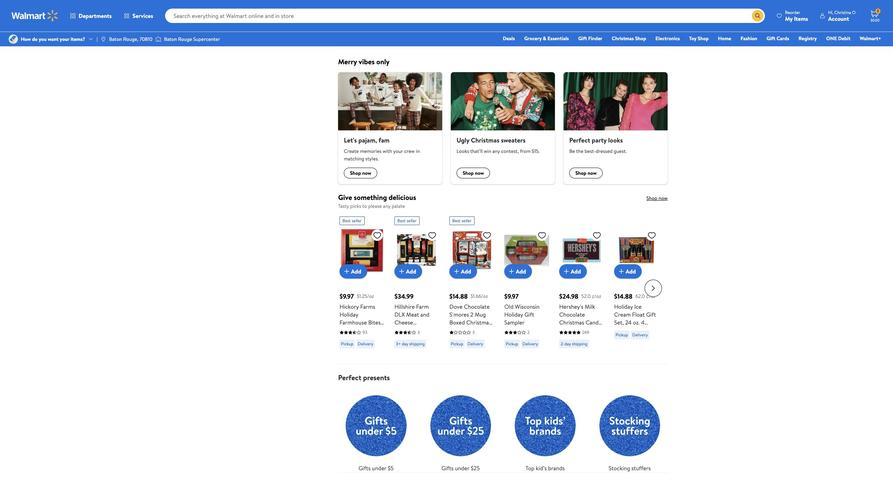 Task type: vqa. For each thing, say whether or not it's contained in the screenshot.


Task type: locate. For each thing, give the bounding box(es) containing it.
christmas up win
[[471, 136, 500, 145]]

in
[[416, 148, 420, 155]]

2 add button from the left
[[395, 265, 422, 279]]

best seller for $14.88
[[453, 218, 472, 224]]

boxed down the and
[[415, 335, 430, 342]]

3 inside $9.97 $1.25/oz hickory farms holiday farmhouse bites sampler gift 8 oz - 3 pieces
[[343, 335, 346, 342]]

brands
[[548, 464, 565, 472]]

1 horizontal spatial best seller
[[398, 218, 417, 224]]

2 gifts from the left
[[442, 464, 454, 472]]

1 horizontal spatial chocolate
[[560, 311, 585, 319]]

piece,
[[615, 327, 630, 335]]

0 vertical spatial perfect
[[570, 136, 591, 145]]

baton for baton rouge supercenter
[[164, 36, 177, 43]]

best down the tasty
[[343, 218, 351, 224]]

reorder my items
[[786, 9, 809, 22]]

2 under from the left
[[455, 464, 470, 472]]

holiday ice cream float gift set, 24 oz. 4 piece, 1 count per pack image
[[615, 228, 659, 273]]

seller down delicious
[[407, 218, 417, 224]]

shop now inside ugly christmas sweaters list item
[[463, 170, 484, 177]]

grocery
[[525, 35, 542, 42]]

0 horizontal spatial under
[[372, 464, 387, 472]]

gift inside $9.97 $1.25/oz hickory farms holiday farmhouse bites sampler gift 8 oz - 3 pieces
[[361, 327, 371, 335]]

1 horizontal spatial seller
[[407, 218, 417, 224]]

christmas inside ugly christmas sweaters looks that'll win any contest, from $15.
[[471, 136, 500, 145]]

now for christmas
[[475, 170, 484, 177]]

$9.97 up hickory
[[340, 292, 354, 301]]

¢/oz for $14.88
[[646, 293, 656, 300]]

0 vertical spatial 2-day shipping
[[341, 25, 368, 31]]

baton left 'rouge,'
[[109, 36, 122, 43]]

0 horizontal spatial 2
[[471, 311, 474, 319]]

your inside let's pajam, fam create memories with your crew in matching styles.
[[393, 148, 403, 155]]

best up dove chocolate s'mores 2 mug boxed christmas gift set, 8.94oz image
[[453, 218, 461, 224]]

2 ¢/oz from the left
[[646, 293, 656, 300]]

0 horizontal spatial seller
[[352, 218, 362, 224]]

delivery
[[633, 25, 648, 31], [633, 332, 648, 338], [358, 341, 374, 347], [468, 341, 483, 347], [523, 341, 538, 347]]

seller up dove chocolate s'mores 2 mug boxed christmas gift set, 8.94oz image
[[462, 218, 472, 224]]

0 vertical spatial list
[[334, 72, 672, 184]]

delivery up 1-day shipping
[[633, 25, 648, 31]]

1 add to cart image from the left
[[343, 267, 351, 276]]

holiday down cheese
[[395, 335, 413, 342]]

gifts
[[359, 464, 371, 472], [442, 464, 454, 472]]

shop now for christmas
[[463, 170, 484, 177]]

24 left oz.
[[626, 319, 632, 327]]

add to favorites list, old wisconsin holiday gift sampler image
[[538, 231, 547, 240]]

1 $14.88 from the left
[[450, 292, 468, 301]]

1 add from the left
[[351, 268, 362, 276]]

set, left 23.5oz
[[406, 342, 416, 350]]

your right with
[[393, 148, 403, 155]]

1 under from the left
[[372, 464, 387, 472]]

2-day shipping
[[341, 25, 368, 31], [561, 341, 588, 347]]

1 horizontal spatial sampler
[[505, 319, 525, 327]]

boxed down the dove at the right of the page
[[450, 319, 465, 327]]

now inside let's pajam, fam list item
[[362, 170, 372, 177]]

baton left 'rouge'
[[164, 36, 177, 43]]

shop now for party
[[576, 170, 597, 177]]

1 horizontal spatial any
[[493, 148, 500, 155]]

home
[[719, 35, 732, 42]]

add up $34.99
[[406, 268, 416, 276]]

3
[[581, 327, 584, 335], [418, 330, 420, 336], [473, 330, 475, 336], [343, 335, 346, 342]]

walmart image
[[11, 10, 58, 22]]

set, inside $34.99 hillshire farm dlx meat and cheese assortment holiday boxed gift set, 23.5oz
[[406, 342, 416, 350]]

add button for holiday ice cream float gift set, 24 oz. 4 piece, 1 count per pack image
[[615, 265, 642, 279]]

best seller down palate
[[398, 218, 417, 224]]

shop inside let's pajam, fam list item
[[350, 170, 361, 177]]

2 left the mug
[[471, 311, 474, 319]]

gifts left $25
[[442, 464, 454, 472]]

let's
[[344, 136, 357, 145]]

4 add from the left
[[516, 268, 526, 276]]

0 horizontal spatial chocolate
[[464, 303, 490, 311]]

under left $25
[[455, 464, 470, 472]]

christmas down $1.66/oz
[[467, 319, 492, 327]]

seller inside product group
[[407, 218, 417, 224]]

christmas right finder
[[612, 35, 634, 42]]

your right want
[[60, 36, 69, 43]]

now for pajam,
[[362, 170, 372, 177]]

2-day shipping down bar
[[561, 341, 588, 347]]

holiday up finder
[[584, 24, 603, 32]]

0 vertical spatial 2
[[471, 311, 474, 319]]

5 add button from the left
[[560, 265, 587, 279]]

best left of
[[560, 9, 571, 17]]

wisconsin
[[515, 303, 540, 311]]

stocking
[[609, 464, 631, 472]]

one debit
[[827, 35, 851, 42]]

delivery down 93
[[358, 341, 374, 347]]

perfect inside perfect party looks be the best-dressed guest.
[[570, 136, 591, 145]]

now inside perfect party looks list item
[[588, 170, 597, 177]]

3 add to cart image from the left
[[508, 267, 516, 276]]

0 horizontal spatial baton
[[109, 36, 122, 43]]

0 horizontal spatial 2-
[[341, 25, 345, 31]]

add to favorites list, holiday ice cream float gift set, 24 oz. 4 piece, 1 count per pack image
[[648, 231, 657, 240]]

now inside ugly christmas sweaters list item
[[475, 170, 484, 177]]

1 list from the top
[[334, 72, 672, 184]]

¢/oz right 52.0
[[592, 293, 602, 300]]

0 horizontal spatial your
[[60, 36, 69, 43]]

1 $9.97 from the left
[[340, 292, 354, 301]]

4 add button from the left
[[505, 265, 532, 279]]

24 down beauty,
[[583, 19, 587, 25]]

electronics
[[656, 35, 680, 42]]

1 horizontal spatial perfect
[[570, 136, 591, 145]]

5 add from the left
[[571, 268, 581, 276]]

matching
[[344, 155, 364, 162]]

add up wisconsin
[[516, 268, 526, 276]]

pack
[[615, 335, 626, 342]]

2-day shipping up merry
[[341, 25, 368, 31]]

269
[[583, 330, 590, 336]]

0 vertical spatial boxed
[[450, 319, 465, 327]]

shop
[[635, 35, 647, 42], [698, 35, 709, 42], [350, 170, 361, 177], [463, 170, 474, 177], [576, 170, 587, 177], [647, 195, 658, 202]]

sampler left 93
[[340, 327, 360, 335]]

 image
[[9, 34, 18, 44]]

0 horizontal spatial best seller
[[343, 218, 362, 224]]

bites
[[369, 319, 381, 327]]

add button for hershey's milk chocolate christmas candy, bulk bar 3 lb image
[[560, 265, 587, 279]]

delivery inside product group
[[633, 25, 648, 31]]

hershey's
[[560, 303, 584, 311]]

holiday inside $9.97 $1.25/oz hickory farms holiday farmhouse bites sampler gift 8 oz - 3 pieces
[[340, 311, 358, 319]]

$9.97 inside $9.97 old wisconsin holiday gift sampler
[[505, 292, 519, 301]]

24 inside product group
[[583, 19, 587, 25]]

old
[[505, 303, 514, 311]]

0 vertical spatial your
[[60, 36, 69, 43]]

shop inside toy shop link
[[698, 35, 709, 42]]

 image
[[155, 36, 161, 43], [101, 36, 106, 42]]

gift inside $34.99 hillshire farm dlx meat and cheese assortment holiday boxed gift set, 23.5oz
[[395, 342, 405, 350]]

items?
[[71, 36, 85, 43]]

2 seller from the left
[[407, 218, 417, 224]]

sampler down old
[[505, 319, 525, 327]]

1 vertical spatial your
[[393, 148, 403, 155]]

christmas inside the $24.98 52.0 ¢/oz hershey's milk chocolate christmas candy, bulk bar 3 lb
[[560, 319, 585, 327]]

add to cart image
[[398, 267, 406, 276], [562, 267, 571, 276]]

1 vertical spatial 2-
[[561, 341, 565, 347]]

best
[[560, 9, 571, 17], [343, 218, 351, 224], [398, 218, 406, 224], [453, 218, 461, 224]]

add up $24.98
[[571, 268, 581, 276]]

to
[[362, 203, 367, 210]]

product group containing 3+ day shipping
[[395, 0, 440, 97]]

chocolate inside the $24.98 52.0 ¢/oz hershey's milk chocolate christmas candy, bulk bar 3 lb
[[560, 311, 585, 319]]

ugly christmas sweaters looks that'll win any contest, from $15.
[[457, 136, 540, 155]]

2 best seller from the left
[[398, 218, 417, 224]]

holiday inside $9.97 old wisconsin holiday gift sampler
[[505, 311, 523, 319]]

1 horizontal spatial $9.97
[[505, 292, 519, 301]]

items
[[795, 15, 809, 22]]

holiday left farms
[[340, 311, 358, 319]]

2 add from the left
[[406, 268, 416, 276]]

fashion link
[[738, 34, 761, 42]]

shop now inside perfect party looks list item
[[576, 170, 597, 177]]

gift down "2023" at the right top of page
[[560, 32, 569, 40]]

perfect up the
[[570, 136, 591, 145]]

add to cart image up $24.98
[[562, 267, 571, 276]]

please
[[368, 203, 382, 210]]

$9.97 for $9.97 old wisconsin holiday gift sampler
[[505, 292, 519, 301]]

kid's
[[536, 464, 547, 472]]

deals
[[503, 35, 515, 42]]

be
[[570, 148, 575, 155]]

1 best seller from the left
[[343, 218, 362, 224]]

6 add button from the left
[[615, 265, 642, 279]]

let's pajam, fam create memories with your crew in matching styles.
[[344, 136, 420, 162]]

shop now for pajam,
[[350, 170, 372, 177]]

add to cart image
[[343, 267, 351, 276], [453, 267, 461, 276], [508, 267, 516, 276], [617, 267, 626, 276]]

gift down assortment at the left bottom of page
[[395, 342, 405, 350]]

gift left "8" in the left bottom of the page
[[361, 327, 371, 335]]

shop inside ugly christmas sweaters list item
[[463, 170, 474, 177]]

best for $14.88
[[453, 218, 461, 224]]

beauty,
[[579, 9, 597, 17]]

1 horizontal spatial boxed
[[450, 319, 465, 327]]

1 vertical spatial list
[[334, 382, 672, 473]]

gifts for gifts under $5
[[359, 464, 371, 472]]

0 horizontal spatial  image
[[101, 36, 106, 42]]

2 add to cart image from the left
[[453, 267, 461, 276]]

electronics link
[[653, 34, 684, 42]]

seller
[[352, 218, 362, 224], [407, 218, 417, 224], [462, 218, 472, 224]]

holiday left ice
[[615, 303, 633, 311]]

deals link
[[500, 34, 518, 42]]

list containing gifts under $5
[[334, 382, 672, 473]]

1 seller from the left
[[352, 218, 362, 224]]

under left $5
[[372, 464, 387, 472]]

registry
[[799, 35, 817, 42]]

add button for the hickory farms holiday farmhouse bites sampler gift 8 oz - 3 pieces image
[[340, 265, 367, 279]]

1 horizontal spatial gifts
[[442, 464, 454, 472]]

0 vertical spatial 24
[[583, 19, 587, 25]]

1 horizontal spatial under
[[455, 464, 470, 472]]

perfect for perfect presents
[[338, 373, 362, 383]]

fam
[[379, 136, 390, 145]]

hillshire farm dlx meat and cheese assortment holiday boxed gift set, 23.5oz image
[[395, 228, 440, 273]]

old wisconsin holiday gift sampler image
[[505, 228, 550, 273]]

1 horizontal spatial baton
[[164, 36, 177, 43]]

toy shop link
[[686, 34, 712, 42]]

holiday right the mug
[[505, 311, 523, 319]]

1 horizontal spatial 24
[[626, 319, 632, 327]]

24 inside $14.88 62.0 ¢/oz holiday ice cream float gift set, 24 oz. 4 piece, 1 count per pack
[[626, 319, 632, 327]]

0 horizontal spatial 2-day shipping
[[341, 25, 368, 31]]

seller down picks
[[352, 218, 362, 224]]

add to cart image for the hillshire farm dlx meat and cheese assortment holiday boxed gift set, 23.5oz image
[[398, 267, 406, 276]]

0 vertical spatial any
[[493, 148, 500, 155]]

add to cart image for old wisconsin holiday gift sampler image
[[508, 267, 516, 276]]

1 horizontal spatial 2
[[528, 330, 530, 336]]

$14.88 inside $14.88 $1.66/oz dove chocolate s'mores 2 mug boxed christmas gift set, 8.94oz
[[450, 292, 468, 301]]

any inside give something delicious tasty picks to please any palate
[[383, 203, 391, 210]]

¢/oz inside $14.88 62.0 ¢/oz holiday ice cream float gift set, 24 oz. 4 piece, 1 count per pack
[[646, 293, 656, 300]]

tasty
[[338, 203, 349, 210]]

2 horizontal spatial seller
[[462, 218, 472, 224]]

product group
[[340, 0, 385, 45], [395, 0, 440, 97], [450, 0, 495, 58], [505, 0, 550, 105], [560, 0, 604, 48], [615, 0, 659, 45], [340, 214, 385, 361], [395, 214, 440, 361], [450, 214, 495, 361], [505, 214, 550, 361], [560, 214, 604, 361], [615, 214, 659, 361]]

shop inside christmas shop 'link'
[[635, 35, 647, 42]]

toy
[[690, 35, 697, 42]]

product group containing pickup
[[615, 0, 659, 45]]

set, left 12
[[571, 32, 580, 40]]

gift right 4
[[647, 311, 656, 319]]

2 baton from the left
[[164, 36, 177, 43]]

beautyspacenk
[[560, 1, 599, 9]]

1 horizontal spatial  image
[[155, 36, 161, 43]]

1 horizontal spatial ¢/oz
[[646, 293, 656, 300]]

chocolate down $1.66/oz
[[464, 303, 490, 311]]

add up 62.0
[[626, 268, 636, 276]]

gift
[[560, 32, 569, 40], [579, 35, 587, 42], [767, 35, 776, 42], [525, 311, 535, 319], [647, 311, 656, 319], [361, 327, 371, 335], [450, 327, 460, 335], [395, 342, 405, 350]]

1 vertical spatial perfect
[[338, 373, 362, 383]]

holiday inside $14.88 62.0 ¢/oz holiday ice cream float gift set, 24 oz. 4 piece, 1 count per pack
[[615, 303, 633, 311]]

3 best seller from the left
[[453, 218, 472, 224]]

shipping
[[353, 25, 368, 31], [410, 25, 425, 31], [574, 31, 590, 37], [626, 35, 642, 41], [410, 341, 425, 347], [572, 341, 588, 347]]

set, left 1
[[615, 319, 624, 327]]

pickup inside product group
[[616, 25, 628, 31]]

1 horizontal spatial add to cart image
[[562, 267, 571, 276]]

top
[[526, 464, 535, 472]]

$9.97 old wisconsin holiday gift sampler
[[505, 292, 540, 327]]

want
[[48, 36, 59, 43]]

$9.97 for $9.97 $1.25/oz hickory farms holiday farmhouse bites sampler gift 8 oz - 3 pieces
[[340, 292, 354, 301]]

4
[[641, 319, 645, 327]]

best seller down picks
[[343, 218, 362, 224]]

piece
[[588, 32, 602, 40]]

2 horizontal spatial best seller
[[453, 218, 472, 224]]

one
[[827, 35, 838, 42]]

0 horizontal spatial boxed
[[415, 335, 430, 342]]

2- up merry
[[341, 25, 345, 31]]

gift right old
[[525, 311, 535, 319]]

perfect party looks list item
[[560, 72, 672, 184]]

0 horizontal spatial $9.97
[[340, 292, 354, 301]]

0 horizontal spatial perfect
[[338, 373, 362, 383]]

services
[[133, 12, 153, 20]]

gift down s'mores
[[450, 327, 460, 335]]

0 horizontal spatial ¢/oz
[[592, 293, 602, 300]]

4 add to cart image from the left
[[617, 267, 626, 276]]

1 vertical spatial any
[[383, 203, 391, 210]]

add to favorites list, hickory farms holiday farmhouse bites sampler gift 8 oz - 3 pieces image
[[373, 231, 382, 240]]

holiday
[[584, 24, 603, 32], [615, 303, 633, 311], [340, 311, 358, 319], [505, 311, 523, 319], [395, 335, 413, 342]]

perfect left presents
[[338, 373, 362, 383]]

0 horizontal spatial 24
[[583, 19, 587, 25]]

best inside ($141 value) beautyspacenk best of beauty, 2023 advent calendar, holiday gift set, 12 piece set
[[560, 9, 571, 17]]

hershey's milk chocolate christmas candy, bulk bar 3 lb image
[[560, 228, 604, 273]]

with
[[383, 148, 392, 155]]

2 $9.97 from the left
[[505, 292, 519, 301]]

any right win
[[493, 148, 500, 155]]

1
[[631, 327, 633, 335]]

search icon image
[[755, 13, 761, 19]]

add to cart image up $34.99
[[398, 267, 406, 276]]

0 horizontal spatial gifts
[[359, 464, 371, 472]]

$5
[[388, 464, 394, 472]]

boxed inside $14.88 $1.66/oz dove chocolate s'mores 2 mug boxed christmas gift set, 8.94oz
[[450, 319, 465, 327]]

perfect for perfect party looks be the best-dressed guest.
[[570, 136, 591, 145]]

0 horizontal spatial $14.88
[[450, 292, 468, 301]]

3 add button from the left
[[450, 265, 477, 279]]

70810
[[140, 36, 153, 43]]

add up $1.66/oz
[[461, 268, 471, 276]]

set, left 8.94oz
[[461, 327, 471, 335]]

bar
[[572, 327, 580, 335]]

add for holiday ice cream float gift set, 24 oz. 4 piece, 1 count per pack image
[[626, 268, 636, 276]]

add button for the hillshire farm dlx meat and cheese assortment holiday boxed gift set, 23.5oz image
[[395, 265, 422, 279]]

 image right |
[[101, 36, 106, 42]]

0 horizontal spatial any
[[383, 203, 391, 210]]

grocery & essentials
[[525, 35, 569, 42]]

2- down bulk
[[561, 341, 565, 347]]

2 $14.88 from the left
[[615, 292, 633, 301]]

$9.97 inside $9.97 $1.25/oz hickory farms holiday farmhouse bites sampler gift 8 oz - 3 pieces
[[340, 292, 354, 301]]

any left palate
[[383, 203, 391, 210]]

best seller up dove chocolate s'mores 2 mug boxed christmas gift set, 8.94oz image
[[453, 218, 472, 224]]

best down palate
[[398, 218, 406, 224]]

add to favorites list, dove chocolate s'mores 2 mug boxed christmas gift set, 8.94oz image
[[483, 231, 492, 240]]

christmas down hershey's
[[560, 319, 585, 327]]

gift cards link
[[764, 34, 793, 42]]

$14.88 inside $14.88 62.0 ¢/oz holiday ice cream float gift set, 24 oz. 4 piece, 1 count per pack
[[615, 292, 633, 301]]

delivery down $9.97 old wisconsin holiday gift sampler
[[523, 341, 538, 347]]

6 add from the left
[[626, 268, 636, 276]]

o
[[853, 9, 856, 15]]

gift inside $14.88 $1.66/oz dove chocolate s'mores 2 mug boxed christmas gift set, 8.94oz
[[450, 327, 460, 335]]

3 add from the left
[[461, 268, 471, 276]]

add button
[[340, 265, 367, 279], [395, 265, 422, 279], [450, 265, 477, 279], [505, 265, 532, 279], [560, 265, 587, 279], [615, 265, 642, 279]]

only
[[377, 57, 390, 67]]

0
[[877, 8, 880, 14]]

1 vertical spatial 24
[[626, 319, 632, 327]]

add to cart image for hershey's milk chocolate christmas candy, bulk bar 3 lb image
[[562, 267, 571, 276]]

&
[[543, 35, 547, 42]]

list containing let's pajam, fam
[[334, 72, 672, 184]]

shop inside perfect party looks list item
[[576, 170, 587, 177]]

top kid's brands
[[526, 464, 565, 472]]

0 horizontal spatial sampler
[[340, 327, 360, 335]]

1 baton from the left
[[109, 36, 122, 43]]

chocolate up bar
[[560, 311, 585, 319]]

1 horizontal spatial $14.88
[[615, 292, 633, 301]]

list
[[334, 72, 672, 184], [334, 382, 672, 473]]

add up $1.25/oz
[[351, 268, 362, 276]]

1 add to cart image from the left
[[398, 267, 406, 276]]

¢/oz right 62.0
[[646, 293, 656, 300]]

0 horizontal spatial add to cart image
[[398, 267, 406, 276]]

hi,
[[829, 9, 834, 15]]

sampler inside $9.97 old wisconsin holiday gift sampler
[[505, 319, 525, 327]]

3 seller from the left
[[462, 218, 472, 224]]

product group containing $34.99
[[395, 214, 440, 361]]

toy shop
[[690, 35, 709, 42]]

1 gifts from the left
[[359, 464, 371, 472]]

add to cart image for the hickory farms holiday farmhouse bites sampler gift 8 oz - 3 pieces image
[[343, 267, 351, 276]]

$9.97 up old
[[505, 292, 519, 301]]

debit
[[839, 35, 851, 42]]

2 list from the top
[[334, 382, 672, 473]]

$9.97 $1.25/oz hickory farms holiday farmhouse bites sampler gift 8 oz - 3 pieces
[[340, 292, 383, 342]]

2 add to cart image from the left
[[562, 267, 571, 276]]

($141
[[560, 0, 572, 1]]

Search search field
[[165, 9, 765, 23]]

best for $34.99
[[398, 218, 406, 224]]

best for $9.97
[[343, 218, 351, 224]]

perfect presents
[[338, 373, 390, 383]]

1 ¢/oz from the left
[[592, 293, 602, 300]]

supercenter
[[193, 36, 220, 43]]

1 add button from the left
[[340, 265, 367, 279]]

$1.25/oz
[[357, 293, 374, 300]]

gifts under $25
[[442, 464, 480, 472]]

$14.88 up the dove at the right of the page
[[450, 292, 468, 301]]

 image right 70810
[[155, 36, 161, 43]]

now for party
[[588, 170, 597, 177]]

add to cart image for dove chocolate s'mores 2 mug boxed christmas gift set, 8.94oz image
[[453, 267, 461, 276]]

under for $25
[[455, 464, 470, 472]]

2 down $9.97 old wisconsin holiday gift sampler
[[528, 330, 530, 336]]

1 vertical spatial boxed
[[415, 335, 430, 342]]

cheese
[[395, 319, 413, 327]]

shop now inside let's pajam, fam list item
[[350, 170, 372, 177]]

¢/oz inside the $24.98 52.0 ¢/oz hershey's milk chocolate christmas candy, bulk bar 3 lb
[[592, 293, 602, 300]]

palate
[[392, 203, 405, 210]]

$14.88
[[450, 292, 468, 301], [615, 292, 633, 301]]

3 inside the $24.98 52.0 ¢/oz hershey's milk chocolate christmas candy, bulk bar 3 lb
[[581, 327, 584, 335]]

stocking stuffers link
[[592, 388, 668, 473]]

1 horizontal spatial 2-day shipping
[[561, 341, 588, 347]]

gifts left $5
[[359, 464, 371, 472]]

merry vibes only
[[338, 57, 390, 67]]

1 horizontal spatial your
[[393, 148, 403, 155]]

$14.88 left 62.0
[[615, 292, 633, 301]]



Task type: describe. For each thing, give the bounding box(es) containing it.
$14.88 62.0 ¢/oz holiday ice cream float gift set, 24 oz. 4 piece, 1 count per pack
[[615, 292, 659, 342]]

walmart+ link
[[857, 34, 885, 42]]

23.5oz
[[417, 342, 433, 350]]

assortment
[[395, 327, 424, 335]]

advent
[[574, 17, 592, 24]]

float
[[633, 311, 645, 319]]

cream
[[615, 311, 631, 319]]

¢/oz for $24.98
[[592, 293, 602, 300]]

best-
[[585, 148, 596, 155]]

62.0
[[636, 293, 645, 300]]

dlx
[[395, 311, 405, 319]]

perfect party looks be the best-dressed guest.
[[570, 136, 627, 155]]

next slide for product carousel list image
[[645, 280, 662, 297]]

gifts for gifts under $25
[[442, 464, 454, 472]]

the
[[576, 148, 584, 155]]

gift inside $9.97 old wisconsin holiday gift sampler
[[525, 311, 535, 319]]

essentials
[[548, 35, 569, 42]]

looks
[[457, 148, 469, 155]]

list for merry vibes only
[[334, 72, 672, 184]]

add for old wisconsin holiday gift sampler image
[[516, 268, 526, 276]]

ugly christmas sweaters list item
[[447, 72, 560, 184]]

do
[[32, 36, 38, 43]]

of
[[572, 9, 577, 17]]

fashion
[[741, 35, 758, 42]]

rouge,
[[123, 36, 138, 43]]

party
[[592, 136, 607, 145]]

my
[[786, 15, 793, 22]]

delivery down 4
[[633, 332, 648, 338]]

gift inside $14.88 62.0 ¢/oz holiday ice cream float gift set, 24 oz. 4 piece, 1 count per pack
[[647, 311, 656, 319]]

set, inside ($141 value) beautyspacenk best of beauty, 2023 advent calendar, holiday gift set, 12 piece set
[[571, 32, 580, 40]]

93
[[363, 330, 367, 336]]

best seller for $9.97
[[343, 218, 362, 224]]

registry link
[[796, 34, 821, 42]]

add to favorites list, hillshire farm dlx meat and cheese assortment holiday boxed gift set, 23.5oz image
[[428, 231, 437, 240]]

departments
[[79, 12, 112, 20]]

memories
[[360, 148, 382, 155]]

departments button
[[64, 7, 118, 24]]

1 vertical spatial 2
[[528, 330, 530, 336]]

delicious
[[389, 192, 416, 202]]

give something delicious tasty picks to please any palate
[[338, 192, 416, 210]]

chocolate inside $14.88 $1.66/oz dove chocolate s'mores 2 mug boxed christmas gift set, 8.94oz
[[464, 303, 490, 311]]

meat
[[406, 311, 419, 319]]

holiday inside ($141 value) beautyspacenk best of beauty, 2023 advent calendar, holiday gift set, 12 piece set
[[584, 24, 603, 32]]

reorder
[[786, 9, 801, 15]]

christina
[[835, 9, 852, 15]]

seller for $14.88
[[462, 218, 472, 224]]

hi, christina o account
[[829, 9, 856, 22]]

$34.99 hillshire farm dlx meat and cheese assortment holiday boxed gift set, 23.5oz
[[395, 292, 433, 350]]

crew
[[404, 148, 415, 155]]

under for $5
[[372, 464, 387, 472]]

holiday inside $34.99 hillshire farm dlx meat and cheese assortment holiday boxed gift set, 23.5oz
[[395, 335, 413, 342]]

add for the hillshire farm dlx meat and cheese assortment holiday boxed gift set, 23.5oz image
[[406, 268, 416, 276]]

 image for baton rouge, 70810
[[101, 36, 106, 42]]

product group containing ($141 value) beautyspacenk best of beauty, 2023 advent calendar, holiday gift set, 12 piece set
[[560, 0, 604, 48]]

1-day shipping
[[616, 35, 642, 41]]

farms
[[360, 303, 375, 311]]

1 horizontal spatial 2-
[[561, 341, 565, 347]]

contest,
[[501, 148, 519, 155]]

2 inside $14.88 $1.66/oz dove chocolate s'mores 2 mug boxed christmas gift set, 8.94oz
[[471, 311, 474, 319]]

gift left cards
[[767, 35, 776, 42]]

delivery down 8.94oz
[[468, 341, 483, 347]]

baton for baton rouge, 70810
[[109, 36, 122, 43]]

gift inside ($141 value) beautyspacenk best of beauty, 2023 advent calendar, holiday gift set, 12 piece set
[[560, 32, 569, 40]]

seller for $9.97
[[352, 218, 362, 224]]

dove chocolate s'mores 2 mug boxed christmas gift set, 8.94oz image
[[450, 228, 495, 273]]

picks
[[350, 203, 361, 210]]

one debit link
[[823, 34, 854, 42]]

lb
[[586, 327, 590, 335]]

baton rouge supercenter
[[164, 36, 220, 43]]

add button for dove chocolate s'mores 2 mug boxed christmas gift set, 8.94oz image
[[450, 265, 477, 279]]

 image for baton rouge supercenter
[[155, 36, 161, 43]]

set, inside $14.88 62.0 ¢/oz holiday ice cream float gift set, 24 oz. 4 piece, 1 count per pack
[[615, 319, 624, 327]]

per
[[651, 327, 659, 335]]

let's pajam, fam list item
[[334, 72, 447, 184]]

$0.00
[[871, 18, 880, 23]]

cards
[[777, 35, 790, 42]]

stocking stuffers
[[609, 464, 651, 472]]

candy,
[[586, 319, 603, 327]]

any inside ugly christmas sweaters looks that'll win any contest, from $15.
[[493, 148, 500, 155]]

gifts under $5
[[359, 464, 394, 472]]

hillshire
[[395, 303, 415, 311]]

clear search field text image
[[744, 13, 750, 19]]

christmas shop
[[612, 35, 647, 42]]

sampler inside $9.97 $1.25/oz hickory farms holiday farmhouse bites sampler gift 8 oz - 3 pieces
[[340, 327, 360, 335]]

-
[[340, 335, 342, 342]]

styles.
[[366, 155, 379, 162]]

$14.88 for $14.88 62.0 ¢/oz holiday ice cream float gift set, 24 oz. 4 piece, 1 count per pack
[[615, 292, 633, 301]]

12
[[582, 32, 587, 40]]

hickory farms holiday farmhouse bites sampler gift 8 oz - 3 pieces image
[[340, 228, 385, 273]]

add to cart image for holiday ice cream float gift set, 24 oz. 4 piece, 1 count per pack image
[[617, 267, 626, 276]]

best seller inside product group
[[398, 218, 417, 224]]

add button for old wisconsin holiday gift sampler image
[[505, 265, 532, 279]]

add to favorites list, hershey's milk chocolate christmas candy, bulk bar 3 lb image
[[593, 231, 602, 240]]

milk
[[585, 303, 596, 311]]

|
[[97, 36, 98, 43]]

set, inside $14.88 $1.66/oz dove chocolate s'mores 2 mug boxed christmas gift set, 8.94oz
[[461, 327, 471, 335]]

$24.98 52.0 ¢/oz hershey's milk chocolate christmas candy, bulk bar 3 lb
[[560, 292, 603, 335]]

christmas inside $14.88 $1.66/oz dove chocolate s'mores 2 mug boxed christmas gift set, 8.94oz
[[467, 319, 492, 327]]

calendar,
[[560, 24, 583, 32]]

0 vertical spatial 2-
[[341, 25, 345, 31]]

gift finder
[[579, 35, 603, 42]]

merry
[[338, 57, 357, 67]]

pieces
[[348, 335, 364, 342]]

you
[[39, 36, 47, 43]]

product group containing $24.98
[[560, 214, 604, 361]]

give
[[338, 192, 352, 202]]

list for perfect presents
[[334, 382, 672, 473]]

create
[[344, 148, 359, 155]]

oz.
[[633, 319, 640, 327]]

farmhouse
[[340, 319, 367, 327]]

52.0
[[582, 293, 591, 300]]

dove
[[450, 303, 463, 311]]

s'mores
[[450, 311, 469, 319]]

add for the hickory farms holiday farmhouse bites sampler gift 8 oz - 3 pieces image
[[351, 268, 362, 276]]

$14.88 for $14.88 $1.66/oz dove chocolate s'mores 2 mug boxed christmas gift set, 8.94oz
[[450, 292, 468, 301]]

stuffers
[[632, 464, 651, 472]]

gifts under $25 link
[[423, 388, 499, 473]]

add for dove chocolate s'mores 2 mug boxed christmas gift set, 8.94oz image
[[461, 268, 471, 276]]

gift left piece
[[579, 35, 587, 42]]

boxed inside $34.99 hillshire farm dlx meat and cheese assortment holiday boxed gift set, 23.5oz
[[415, 335, 430, 342]]

Walmart Site-Wide search field
[[165, 9, 765, 23]]

1 vertical spatial 2-day shipping
[[561, 341, 588, 347]]

christmas inside 'link'
[[612, 35, 634, 42]]

walmart+
[[860, 35, 882, 42]]

add for hershey's milk chocolate christmas candy, bulk bar 3 lb image
[[571, 268, 581, 276]]

something
[[354, 192, 387, 202]]

8.94oz
[[472, 327, 488, 335]]

product group containing 2-day shipping
[[340, 0, 385, 45]]

8
[[373, 327, 376, 335]]

dressed
[[596, 148, 613, 155]]

gift cards
[[767, 35, 790, 42]]



